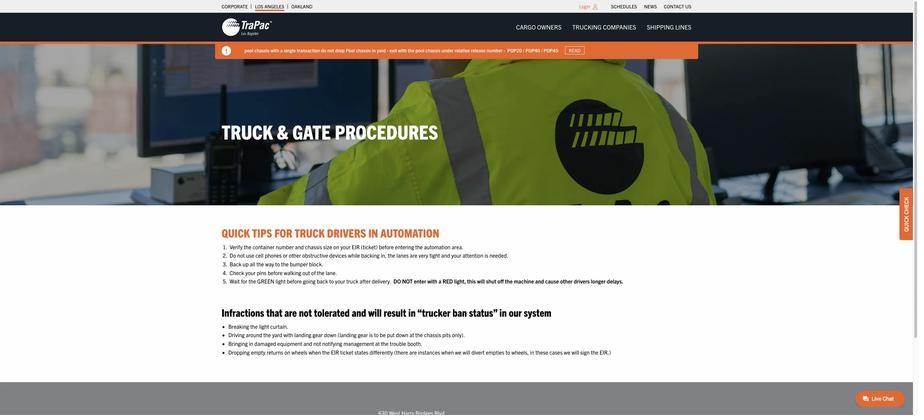 Task type: describe. For each thing, give the bounding box(es) containing it.
quick for quick tips for truck drivers in automation
[[222, 225, 250, 240]]

1 / from the left
[[523, 47, 525, 53]]

to left wheels,
[[506, 349, 510, 356]]

schedules
[[611, 3, 637, 9]]

yard inside breaking the light curtain. driving around the yard with landing gear down (landing gear is to be put down at the chassis pits only). bringing in damaged equipment and not notifying management at the trouble booth. dropping empty returns on wheels when the eir ticket states differently (there are instances when we will divert empties to wheels, in these cases we will sign the eir.)
[[272, 332, 282, 338]]

or
[[283, 252, 288, 259]]

to left be
[[374, 332, 379, 338]]

with inside verify the container number and chassis size on your eir (ticket) before entering the automation area. do not use cell phones or other obstructive devices while backing in, the lanes are very tight and your attention is needed. back up all the way to the bumper block. check your pins before walking out of the lane. wait for the green light before going back to your truck after delivery. do not enter with a red light, this will shut off the machine and cause other drivers longer delays.
[[428, 278, 437, 285]]

in left our
[[500, 306, 507, 319]]

attention
[[463, 252, 484, 259]]

entering
[[395, 244, 414, 250]]

is inside breaking the light curtain. driving around the yard with landing gear down (landing gear is to be put down at the chassis pits only). bringing in damaged equipment and not notifying management at the trouble booth. dropping empty returns on wheels when the eir ticket states differently (there are instances when we will divert empties to wheels, in these cases we will sign the eir.)
[[369, 332, 373, 338]]

notifying
[[322, 340, 342, 347]]

cargo
[[516, 23, 536, 31]]

light,
[[454, 278, 466, 285]]

the down be
[[381, 340, 389, 347]]

bringing
[[228, 340, 248, 347]]

divert
[[472, 349, 485, 356]]

schedules link
[[611, 2, 637, 11]]

read
[[569, 47, 581, 53]]

los angeles link
[[255, 2, 284, 11]]

verify
[[230, 244, 243, 250]]

infractions that are not tolerated and will result in "trucker ban status" in our system
[[222, 306, 552, 319]]

will inside verify the container number and chassis size on your eir (ticket) before entering the automation area. do not use cell phones or other obstructive devices while backing in, the lanes are very tight and your attention is needed. back up all the way to the bumper block. check your pins before walking out of the lane. wait for the green light before going back to your truck after delivery. do not enter with a red light, this will shut off the machine and cause other drivers longer delays.
[[477, 278, 485, 285]]

(ticket)
[[361, 244, 378, 250]]

pits
[[442, 332, 451, 338]]

in up (ticket)
[[369, 225, 378, 240]]

delivery.
[[372, 278, 391, 285]]

cases
[[550, 349, 563, 356]]

do
[[321, 47, 326, 53]]

tight
[[430, 252, 440, 259]]

0 vertical spatial for
[[275, 225, 292, 240]]

pool
[[346, 47, 355, 53]]

eir.)
[[600, 349, 611, 356]]

2 down from the left
[[396, 332, 408, 338]]

&
[[277, 119, 289, 144]]

with left single
[[271, 47, 279, 53]]

sign
[[580, 349, 590, 356]]

backing
[[361, 252, 380, 259]]

the right off
[[505, 278, 513, 285]]

way
[[265, 261, 274, 268]]

will left result
[[368, 306, 382, 319]]

put
[[387, 332, 395, 338]]

very
[[419, 252, 428, 259]]

(there
[[394, 349, 408, 356]]

contact us
[[664, 3, 692, 9]]

eir inside verify the container number and chassis size on your eir (ticket) before entering the automation area. do not use cell phones or other obstructive devices while backing in, the lanes are very tight and your attention is needed. back up all the way to the bumper block. check your pins before walking out of the lane. wait for the green light before going back to your truck after delivery. do not enter with a red light, this will shut off the machine and cause other drivers longer delays.
[[352, 244, 360, 250]]

the right exit
[[408, 47, 415, 53]]

result
[[384, 306, 406, 319]]

do
[[230, 252, 236, 259]]

will left divert at the bottom of page
[[463, 349, 470, 356]]

is inside verify the container number and chassis size on your eir (ticket) before entering the automation area. do not use cell phones or other obstructive devices while backing in, the lanes are very tight and your attention is needed. back up all the way to the bumper block. check your pins before walking out of the lane. wait for the green light before going back to your truck after delivery. do not enter with a red light, this will shut off the machine and cause other drivers longer delays.
[[485, 252, 488, 259]]

quick tips for truck drivers in automation main content
[[215, 225, 698, 362]]

all
[[250, 261, 255, 268]]

number inside verify the container number and chassis size on your eir (ticket) before entering the automation area. do not use cell phones or other obstructive devices while backing in, the lanes are very tight and your attention is needed. back up all the way to the bumper block. check your pins before walking out of the lane. wait for the green light before going back to your truck after delivery. do not enter with a red light, this will shut off the machine and cause other drivers longer delays.
[[276, 244, 294, 250]]

not inside verify the container number and chassis size on your eir (ticket) before entering the automation area. do not use cell phones or other obstructive devices while backing in, the lanes are very tight and your attention is needed. back up all the way to the bumper block. check your pins before walking out of the lane. wait for the green light before going back to your truck after delivery. do not enter with a red light, this will shut off the machine and cause other drivers longer delays.
[[237, 252, 245, 259]]

0 vertical spatial before
[[379, 244, 394, 250]]

area.
[[452, 244, 464, 250]]

not
[[402, 278, 413, 285]]

cause
[[545, 278, 559, 285]]

single
[[284, 47, 296, 53]]

the down 'notifying'
[[322, 349, 330, 356]]

quick for quick check
[[903, 216, 910, 232]]

1 horizontal spatial yard
[[377, 47, 386, 53]]

banner containing cargo owners
[[0, 13, 918, 59]]

contact
[[664, 3, 685, 9]]

back
[[230, 261, 241, 268]]

cargo owners
[[516, 23, 562, 31]]

us
[[686, 3, 692, 9]]

cell
[[255, 252, 264, 259]]

2 when from the left
[[442, 349, 454, 356]]

the up very
[[415, 244, 423, 250]]

do
[[394, 278, 401, 285]]

in down around
[[249, 340, 253, 347]]

relative
[[455, 47, 470, 53]]

1 vertical spatial other
[[560, 278, 573, 285]]

our
[[509, 306, 522, 319]]

menu bar containing cargo owners
[[511, 20, 697, 34]]

1 horizontal spatial before
[[287, 278, 302, 285]]

lines
[[676, 23, 692, 31]]

delays.
[[607, 278, 624, 285]]

status"
[[469, 306, 498, 319]]

the right of
[[317, 269, 325, 276]]

under
[[442, 47, 454, 53]]

with inside breaking the light curtain. driving around the yard with landing gear down (landing gear is to be put down at the chassis pits only). bringing in damaged equipment and not notifying management at the trouble booth. dropping empty returns on wheels when the eir ticket states differently (there are instances when we will divert empties to wheels, in these cases we will sign the eir.)
[[284, 332, 293, 338]]

truck inside main content
[[295, 225, 325, 240]]

bumper
[[290, 261, 308, 268]]

1 - from the left
[[387, 47, 389, 53]]

wheels
[[292, 349, 307, 356]]

your down 'area.'
[[451, 252, 461, 259]]

phones
[[265, 252, 282, 259]]

not right 'do'
[[327, 47, 334, 53]]

your left the truck
[[335, 278, 345, 285]]

your down all
[[245, 269, 256, 276]]

container
[[253, 244, 275, 250]]

drop
[[335, 47, 345, 53]]

enter
[[414, 278, 426, 285]]

while
[[348, 252, 360, 259]]

and left cause
[[535, 278, 544, 285]]

in left these
[[530, 349, 534, 356]]

0 vertical spatial truck
[[222, 119, 273, 144]]

system
[[524, 306, 552, 319]]

menu bar containing schedules
[[608, 2, 695, 11]]

cargo owners link
[[511, 20, 567, 34]]

in, the
[[381, 252, 395, 259]]

quick check
[[903, 197, 910, 232]]

0 horizontal spatial before
[[268, 269, 283, 276]]

back
[[317, 278, 328, 285]]

after
[[360, 278, 371, 285]]

and right tight
[[441, 252, 450, 259]]

2 / from the left
[[541, 47, 543, 53]]

the right all
[[257, 261, 264, 268]]

not up landing
[[299, 306, 312, 319]]

empty
[[251, 349, 265, 356]]

2 we from the left
[[564, 349, 570, 356]]

trucking companies
[[572, 23, 636, 31]]

0 horizontal spatial other
[[289, 252, 301, 259]]

use
[[246, 252, 254, 259]]

chassis right pool
[[356, 47, 371, 53]]

these
[[536, 349, 548, 356]]

pop20
[[508, 47, 522, 53]]

the down "or"
[[281, 261, 289, 268]]

management
[[344, 340, 374, 347]]

lane.
[[326, 269, 337, 276]]

shipping
[[647, 23, 674, 31]]

your up devices
[[340, 244, 351, 250]]

and up (landing on the left of page
[[352, 306, 366, 319]]



Task type: vqa. For each thing, say whether or not it's contained in the screenshot.
Breaking
yes



Task type: locate. For each thing, give the bounding box(es) containing it.
chassis up obstructive
[[305, 244, 322, 250]]

0 horizontal spatial eir
[[331, 349, 339, 356]]

0 horizontal spatial /
[[523, 47, 525, 53]]

the up use
[[244, 244, 251, 250]]

and inside breaking the light curtain. driving around the yard with landing gear down (landing gear is to be put down at the chassis pits only). bringing in damaged equipment and not notifying management at the trouble booth. dropping empty returns on wheels when the eir ticket states differently (there are instances when we will divert empties to wheels, in these cases we will sign the eir.)
[[304, 340, 312, 347]]

off
[[498, 278, 504, 285]]

1 horizontal spatial /
[[541, 47, 543, 53]]

on down equipment
[[285, 349, 290, 356]]

damaged
[[255, 340, 276, 347]]

chassis
[[254, 47, 270, 53], [356, 47, 371, 53], [426, 47, 441, 53], [305, 244, 322, 250], [424, 332, 441, 338]]

release
[[471, 47, 486, 53]]

returns
[[267, 349, 283, 356]]

0 vertical spatial number
[[487, 47, 503, 53]]

0 vertical spatial other
[[289, 252, 301, 259]]

0 vertical spatial a
[[280, 47, 283, 53]]

the up booth.
[[415, 332, 423, 338]]

0 horizontal spatial pool
[[245, 47, 253, 53]]

1 horizontal spatial is
[[485, 252, 488, 259]]

before down walking
[[287, 278, 302, 285]]

will right this
[[477, 278, 485, 285]]

light up around
[[259, 323, 269, 330]]

0 horizontal spatial when
[[309, 349, 321, 356]]

check
[[903, 197, 910, 214], [230, 269, 244, 276]]

light down walking
[[276, 278, 286, 285]]

1 horizontal spatial quick
[[903, 216, 910, 232]]

0 horizontal spatial at
[[375, 340, 380, 347]]

oakland
[[291, 3, 312, 9]]

gear right landing
[[313, 332, 323, 338]]

1 horizontal spatial down
[[396, 332, 408, 338]]

lanes
[[397, 252, 409, 259]]

trucking
[[572, 23, 602, 31]]

light inside verify the container number and chassis size on your eir (ticket) before entering the automation area. do not use cell phones or other obstructive devices while backing in, the lanes are very tight and your attention is needed. back up all the way to the bumper block. check your pins before walking out of the lane. wait for the green light before going back to your truck after delivery. do not enter with a red light, this will shut off the machine and cause other drivers longer delays.
[[276, 278, 286, 285]]

0 horizontal spatial quick
[[222, 225, 250, 240]]

a left red
[[439, 278, 441, 285]]

read link
[[565, 46, 585, 54]]

light image
[[593, 4, 598, 9]]

1 vertical spatial light
[[259, 323, 269, 330]]

with up equipment
[[284, 332, 293, 338]]

banner
[[0, 13, 918, 59]]

for right wait
[[241, 278, 247, 285]]

in right result
[[409, 306, 416, 319]]

quick
[[903, 216, 910, 232], [222, 225, 250, 240]]

chassis left pits at the left of the page
[[424, 332, 441, 338]]

0 horizontal spatial we
[[455, 349, 462, 356]]

/
[[523, 47, 525, 53], [541, 47, 543, 53]]

automation
[[381, 225, 439, 240]]

up
[[243, 261, 249, 268]]

0 vertical spatial is
[[485, 252, 488, 259]]

for right tips at the left of the page
[[275, 225, 292, 240]]

eir up the while
[[352, 244, 360, 250]]

0 horizontal spatial number
[[276, 244, 294, 250]]

booth.
[[408, 340, 422, 347]]

pop45
[[544, 47, 558, 53]]

0 horizontal spatial yard
[[272, 332, 282, 338]]

on inside verify the container number and chassis size on your eir (ticket) before entering the automation area. do not use cell phones or other obstructive devices while backing in, the lanes are very tight and your attention is needed. back up all the way to the bumper block. check your pins before walking out of the lane. wait for the green light before going back to your truck after delivery. do not enter with a red light, this will shut off the machine and cause other drivers longer delays.
[[333, 244, 339, 250]]

1 vertical spatial is
[[369, 332, 373, 338]]

0 vertical spatial eir
[[352, 244, 360, 250]]

1 pool from the left
[[245, 47, 253, 53]]

companies
[[603, 23, 636, 31]]

1 horizontal spatial check
[[903, 197, 910, 214]]

is left be
[[369, 332, 373, 338]]

gate
[[293, 119, 331, 144]]

footer
[[0, 382, 913, 415]]

is
[[485, 252, 488, 259], [369, 332, 373, 338]]

eir down 'notifying'
[[331, 349, 339, 356]]

1 when from the left
[[309, 349, 321, 356]]

oakland link
[[291, 2, 312, 11]]

quick inside main content
[[222, 225, 250, 240]]

number up "or"
[[276, 244, 294, 250]]

driving
[[228, 332, 245, 338]]

chassis inside verify the container number and chassis size on your eir (ticket) before entering the automation area. do not use cell phones or other obstructive devices while backing in, the lanes are very tight and your attention is needed. back up all the way to the bumper block. check your pins before walking out of the lane. wait for the green light before going back to your truck after delivery. do not enter with a red light, this will shut off the machine and cause other drivers longer delays.
[[305, 244, 322, 250]]

verify the container number and chassis size on your eir (ticket) before entering the automation area. do not use cell phones or other obstructive devices while backing in, the lanes are very tight and your attention is needed. back up all the way to the bumper block. check your pins before walking out of the lane. wait for the green light before going back to your truck after delivery. do not enter with a red light, this will shut off the machine and cause other drivers longer delays.
[[228, 244, 624, 285]]

automation
[[424, 244, 451, 250]]

0 vertical spatial menu bar
[[608, 2, 695, 11]]

2 vertical spatial before
[[287, 278, 302, 285]]

and up bumper
[[295, 244, 304, 250]]

1 horizontal spatial eir
[[352, 244, 360, 250]]

/ left "pop40"
[[523, 47, 525, 53]]

1 horizontal spatial at
[[410, 332, 414, 338]]

green
[[257, 278, 274, 285]]

differently
[[370, 349, 393, 356]]

solid image
[[222, 46, 231, 56]]

are right that at the left bottom of page
[[285, 306, 297, 319]]

pop40
[[526, 47, 540, 53]]

on right size
[[333, 244, 339, 250]]

1 vertical spatial number
[[276, 244, 294, 250]]

eir inside breaking the light curtain. driving around the yard with landing gear down (landing gear is to be put down at the chassis pits only). bringing in damaged equipment and not notifying management at the trouble booth. dropping empty returns on wheels when the eir ticket states differently (there are instances when we will divert empties to wheels, in these cases we will sign the eir.)
[[331, 349, 339, 356]]

not right do
[[237, 252, 245, 259]]

1 horizontal spatial when
[[442, 349, 454, 356]]

we down only).
[[455, 349, 462, 356]]

are down booth.
[[410, 349, 417, 356]]

angeles
[[264, 3, 284, 9]]

2 vertical spatial are
[[410, 349, 417, 356]]

1 vertical spatial truck
[[295, 225, 325, 240]]

a left single
[[280, 47, 283, 53]]

states
[[355, 349, 369, 356]]

1 vertical spatial are
[[285, 306, 297, 319]]

this
[[467, 278, 476, 285]]

obstructive
[[302, 252, 328, 259]]

login link
[[579, 3, 590, 9]]

/ left pop45
[[541, 47, 543, 53]]

0 horizontal spatial is
[[369, 332, 373, 338]]

shipping lines
[[647, 23, 692, 31]]

around
[[246, 332, 262, 338]]

light inside breaking the light curtain. driving around the yard with landing gear down (landing gear is to be put down at the chassis pits only). bringing in damaged equipment and not notifying management at the trouble booth. dropping empty returns on wheels when the eir ticket states differently (there are instances when we will divert empties to wheels, in these cases we will sign the eir.)
[[259, 323, 269, 330]]

at up differently
[[375, 340, 380, 347]]

1 down from the left
[[324, 332, 337, 338]]

walking
[[284, 269, 301, 276]]

menu bar
[[608, 2, 695, 11], [511, 20, 697, 34]]

0 vertical spatial on
[[333, 244, 339, 250]]

1 horizontal spatial we
[[564, 349, 570, 356]]

1 horizontal spatial pool
[[416, 47, 425, 53]]

2 - from the left
[[504, 47, 505, 53]]

to right way
[[275, 261, 280, 268]]

1 horizontal spatial gear
[[358, 332, 368, 338]]

- left exit
[[387, 47, 389, 53]]

number right release
[[487, 47, 503, 53]]

landing
[[294, 332, 311, 338]]

pool right exit
[[416, 47, 425, 53]]

1 we from the left
[[455, 349, 462, 356]]

tips
[[252, 225, 272, 240]]

equipment
[[277, 340, 302, 347]]

light
[[276, 278, 286, 285], [259, 323, 269, 330]]

los angeles image
[[222, 18, 272, 37]]

truck & gate procedures
[[222, 119, 438, 144]]

infractions
[[222, 306, 264, 319]]

not left 'notifying'
[[314, 340, 321, 347]]

the up around
[[250, 323, 258, 330]]

drivers longer
[[574, 278, 606, 285]]

going
[[303, 278, 316, 285]]

with right the enter on the left bottom of the page
[[428, 278, 437, 285]]

with right exit
[[398, 47, 407, 53]]

we right "cases"
[[564, 349, 570, 356]]

with
[[271, 47, 279, 53], [398, 47, 407, 53], [428, 278, 437, 285], [284, 332, 293, 338]]

2 gear from the left
[[358, 332, 368, 338]]

in left exit
[[372, 47, 376, 53]]

1 horizontal spatial number
[[487, 47, 503, 53]]

are left very
[[410, 252, 417, 259]]

yard down curtain.
[[272, 332, 282, 338]]

the right the sign
[[591, 349, 599, 356]]

shipping lines link
[[642, 20, 697, 34]]

2 horizontal spatial before
[[379, 244, 394, 250]]

1 vertical spatial check
[[230, 269, 244, 276]]

1 vertical spatial for
[[241, 278, 247, 285]]

menu bar down light image
[[511, 20, 697, 34]]

1 horizontal spatial -
[[504, 47, 505, 53]]

0 horizontal spatial on
[[285, 349, 290, 356]]

transaction
[[297, 47, 320, 53]]

0 vertical spatial at
[[410, 332, 414, 338]]

- left pop20
[[504, 47, 505, 53]]

before down way
[[268, 269, 283, 276]]

0 vertical spatial yard
[[377, 47, 386, 53]]

1 vertical spatial at
[[375, 340, 380, 347]]

1 vertical spatial eir
[[331, 349, 339, 356]]

other up bumper
[[289, 252, 301, 259]]

1 horizontal spatial truck
[[295, 225, 325, 240]]

wait
[[230, 278, 240, 285]]

check inside verify the container number and chassis size on your eir (ticket) before entering the automation area. do not use cell phones or other obstructive devices while backing in, the lanes are very tight and your attention is needed. back up all the way to the bumper block. check your pins before walking out of the lane. wait for the green light before going back to your truck after delivery. do not enter with a red light, this will shut off the machine and cause other drivers longer delays.
[[230, 269, 244, 276]]

chassis down los angeles image
[[254, 47, 270, 53]]

only).
[[452, 332, 465, 338]]

for inside verify the container number and chassis size on your eir (ticket) before entering the automation area. do not use cell phones or other obstructive devices while backing in, the lanes are very tight and your attention is needed. back up all the way to the bumper block. check your pins before walking out of the lane. wait for the green light before going back to your truck after delivery. do not enter with a red light, this will shut off the machine and cause other drivers longer delays.
[[241, 278, 247, 285]]

before
[[379, 244, 394, 250], [268, 269, 283, 276], [287, 278, 302, 285]]

on inside breaking the light curtain. driving around the yard with landing gear down (landing gear is to be put down at the chassis pits only). bringing in damaged equipment and not notifying management at the trouble booth. dropping empty returns on wheels when the eir ticket states differently (there are instances when we will divert empties to wheels, in these cases we will sign the eir.)
[[285, 349, 290, 356]]

when down pits at the left of the page
[[442, 349, 454, 356]]

eir
[[352, 244, 360, 250], [331, 349, 339, 356]]

-
[[387, 47, 389, 53], [504, 47, 505, 53]]

0 horizontal spatial for
[[241, 278, 247, 285]]

1 horizontal spatial on
[[333, 244, 339, 250]]

will
[[477, 278, 485, 285], [368, 306, 382, 319], [463, 349, 470, 356], [572, 349, 579, 356]]

yard left exit
[[377, 47, 386, 53]]

1 horizontal spatial a
[[439, 278, 441, 285]]

that
[[266, 306, 282, 319]]

when right wheels
[[309, 349, 321, 356]]

before up the in, the
[[379, 244, 394, 250]]

0 horizontal spatial down
[[324, 332, 337, 338]]

0 horizontal spatial a
[[280, 47, 283, 53]]

not
[[327, 47, 334, 53], [237, 252, 245, 259], [299, 306, 312, 319], [314, 340, 321, 347]]

1 gear from the left
[[313, 332, 323, 338]]

will left the sign
[[572, 349, 579, 356]]

0 horizontal spatial check
[[230, 269, 244, 276]]

gear
[[313, 332, 323, 338], [358, 332, 368, 338]]

0 horizontal spatial -
[[387, 47, 389, 53]]

at
[[410, 332, 414, 338], [375, 340, 380, 347]]

out
[[303, 269, 310, 276]]

0 vertical spatial are
[[410, 252, 417, 259]]

1 vertical spatial menu bar
[[511, 20, 697, 34]]

shut
[[486, 278, 496, 285]]

1 horizontal spatial other
[[560, 278, 573, 285]]

the left green
[[249, 278, 256, 285]]

to down lane.
[[329, 278, 334, 285]]

1 vertical spatial on
[[285, 349, 290, 356]]

down up trouble
[[396, 332, 408, 338]]

are inside breaking the light curtain. driving around the yard with landing gear down (landing gear is to be put down at the chassis pits only). bringing in damaged equipment and not notifying management at the trouble booth. dropping empty returns on wheels when the eir ticket states differently (there are instances when we will divert empties to wheels, in these cases we will sign the eir.)
[[410, 349, 417, 356]]

is left needed.
[[485, 252, 488, 259]]

instances
[[418, 349, 440, 356]]

1 horizontal spatial for
[[275, 225, 292, 240]]

machine
[[514, 278, 534, 285]]

down up 'notifying'
[[324, 332, 337, 338]]

pool chassis with a single transaction  do not drop pool chassis in yard -  exit with the pool chassis under relative release number -  pop20 / pop40 / pop45
[[245, 47, 558, 53]]

quick tips for truck drivers in automation
[[222, 225, 439, 240]]

other right cause
[[560, 278, 573, 285]]

wheels,
[[512, 349, 529, 356]]

chassis left the under
[[426, 47, 441, 53]]

a inside verify the container number and chassis size on your eir (ticket) before entering the automation area. do not use cell phones or other obstructive devices while backing in, the lanes are very tight and your attention is needed. back up all the way to the bumper block. check your pins before walking out of the lane. wait for the green light before going back to your truck after delivery. do not enter with a red light, this will shut off the machine and cause other drivers longer delays.
[[439, 278, 441, 285]]

news
[[644, 3, 657, 9]]

0 horizontal spatial gear
[[313, 332, 323, 338]]

2 pool from the left
[[416, 47, 425, 53]]

not inside breaking the light curtain. driving around the yard with landing gear down (landing gear is to be put down at the chassis pits only). bringing in damaged equipment and not notifying management at the trouble booth. dropping empty returns on wheels when the eir ticket states differently (there are instances when we will divert empties to wheels, in these cases we will sign the eir.)
[[314, 340, 321, 347]]

and down landing
[[304, 340, 312, 347]]

menu bar up shipping
[[608, 2, 695, 11]]

be
[[380, 332, 386, 338]]

trucking companies link
[[567, 20, 642, 34]]

are inside verify the container number and chassis size on your eir (ticket) before entering the automation area. do not use cell phones or other obstructive devices while backing in, the lanes are very tight and your attention is needed. back up all the way to the bumper block. check your pins before walking out of the lane. wait for the green light before going back to your truck after delivery. do not enter with a red light, this will shut off the machine and cause other drivers longer delays.
[[410, 252, 417, 259]]

0 horizontal spatial light
[[259, 323, 269, 330]]

1 vertical spatial a
[[439, 278, 441, 285]]

other
[[289, 252, 301, 259], [560, 278, 573, 285]]

curtain.
[[270, 323, 288, 330]]

news link
[[644, 2, 657, 11]]

quick check link
[[900, 189, 913, 240]]

the up damaged
[[263, 332, 271, 338]]

0 horizontal spatial truck
[[222, 119, 273, 144]]

1 vertical spatial before
[[268, 269, 283, 276]]

contact us link
[[664, 2, 692, 11]]

the
[[408, 47, 415, 53], [244, 244, 251, 250], [415, 244, 423, 250], [257, 261, 264, 268], [281, 261, 289, 268], [317, 269, 325, 276], [249, 278, 256, 285], [505, 278, 513, 285], [250, 323, 258, 330], [263, 332, 271, 338], [415, 332, 423, 338], [381, 340, 389, 347], [322, 349, 330, 356], [591, 349, 599, 356]]

at up booth.
[[410, 332, 414, 338]]

1 horizontal spatial light
[[276, 278, 286, 285]]

corporate
[[222, 3, 248, 9]]

pool right solid icon
[[245, 47, 253, 53]]

trouble
[[390, 340, 406, 347]]

0 vertical spatial check
[[903, 197, 910, 214]]

in
[[372, 47, 376, 53], [369, 225, 378, 240], [409, 306, 416, 319], [500, 306, 507, 319], [249, 340, 253, 347], [530, 349, 534, 356]]

0 vertical spatial light
[[276, 278, 286, 285]]

chassis inside breaking the light curtain. driving around the yard with landing gear down (landing gear is to be put down at the chassis pits only). bringing in damaged equipment and not notifying management at the trouble booth. dropping empty returns on wheels when the eir ticket states differently (there are instances when we will divert empties to wheels, in these cases we will sign the eir.)
[[424, 332, 441, 338]]

1 vertical spatial yard
[[272, 332, 282, 338]]

gear up management
[[358, 332, 368, 338]]

(landing
[[338, 332, 357, 338]]



